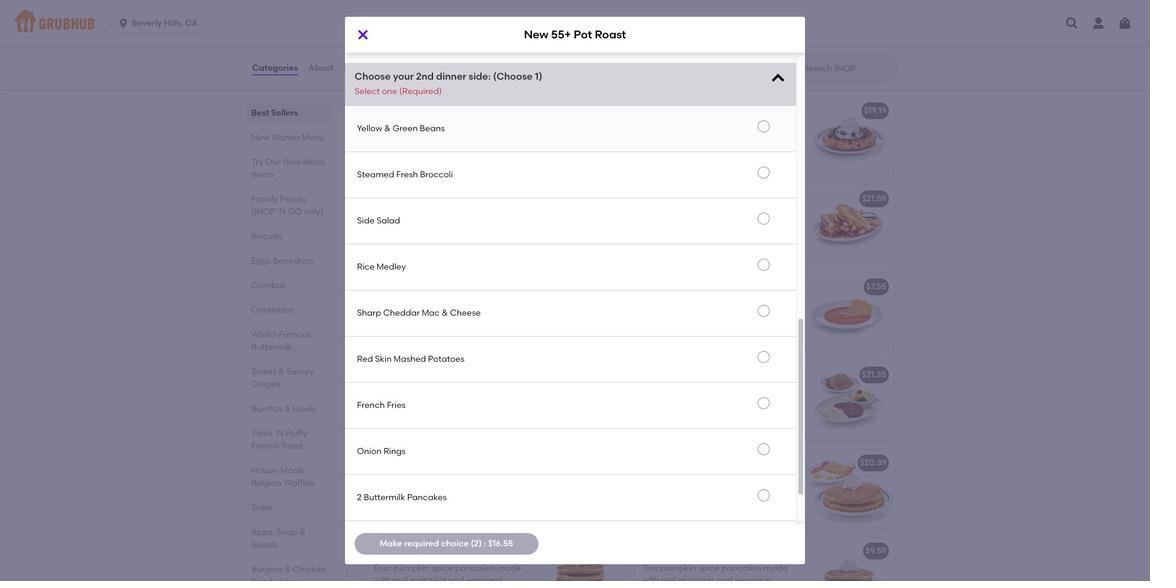 Task type: describe. For each thing, give the bounding box(es) containing it.
sharp cheddar mac & cheese button
[[345, 290, 796, 336]]

new 55+ pot roast
[[524, 28, 626, 42]]

lemonade
[[431, 24, 475, 34]]

0 horizontal spatial beef
[[374, 399, 392, 409]]

steamed fresh broccoli button
[[345, 152, 796, 198]]

new impossible™ sausage patties from plants (2)
[[374, 458, 575, 468]]

with inside four pumpkin spice pancakes made with real pumpkin and seasona
[[374, 575, 391, 581]]

fresh inside the "2  impossible™ plant-based sausages, scrambled cage-free egg whites, seasonal fresh fruit & choice of 2 protein pancakes or multigrain toast."
[[711, 411, 731, 421]]

$9.59
[[866, 546, 887, 556]]

thick 'n fluffy french toast
[[252, 428, 308, 451]]

golden- for strawberry
[[374, 123, 407, 133]]

pancakes for pumpkin spice pancakes - (full stack)
[[437, 546, 477, 556]]

sausages,
[[642, 399, 683, 409]]

toast.
[[642, 435, 665, 446]]

cheesecake inside golden-brown belgian waffle topped with creamy cheesecake mousse, fresh strawberries & whipped topping.
[[458, 135, 507, 145]]

1 vertical spatial oreo®
[[661, 135, 690, 145]]

whites,
[[642, 411, 670, 421]]

1 horizontal spatial sausage
[[768, 370, 803, 380]]

& inside button
[[442, 308, 448, 318]]

svg image inside the beverly hills, ca button
[[118, 17, 129, 29]]

hot inside golden-brown belgian waffle topped with 4 buttermilk crispy chicken strips tossed in spicy nashville hot sauce & served with a side of ranch dressing.
[[412, 247, 426, 257]]

choice inside five buttermilk crispy chicken strips tossed in nashville hot sauce. served with choice of dipping sauce.
[[393, 323, 420, 333]]

chicken inside "burgers & chicken sandwiches"
[[293, 564, 326, 575]]

a inside tender slow-braised beef in a rich beef gravy.
[[487, 387, 493, 397]]

new for new impossible™ plant-based sausage power combo
[[642, 370, 661, 380]]

pancakes for pumpkin spice pancakes - (short stack)
[[706, 546, 746, 556]]

$17.99
[[595, 546, 618, 556]]

with inside five buttermilk crispy chicken strips tossed in nashville hot sauce. served with choice of dipping sauce.
[[374, 323, 391, 333]]

with inside warm & flaky buttermilk biscuit served with whipped real butter.
[[403, 47, 420, 57]]

side
[[357, 215, 375, 226]]

skin
[[375, 354, 392, 364]]

creamy inside golden-brown belgian waffle topped with creamy cheesecake mousse, fresh strawberries & whipped topping.
[[425, 135, 456, 145]]

belgian inside house-made belgian waffles
[[252, 478, 282, 488]]

1 vertical spatial cheesecake
[[442, 106, 493, 116]]

milkshake
[[601, 24, 640, 34]]

buttermilk inside world-famous buttermilk pancakes sweet & savory crepes
[[252, 342, 293, 352]]

onion rings
[[357, 446, 406, 456]]

impossible™ for plant-
[[663, 370, 712, 380]]

golden-brown belgian waffle topped with creamy cheesecake mousse, fresh strawberries & whipped topping.
[[374, 123, 507, 169]]

new impossible™ plant-based sausage power combo
[[642, 370, 864, 380]]

$21.59
[[862, 194, 887, 204]]

family feasts (ihop 'n go only)
[[252, 194, 324, 217]]

1 horizontal spatial fries
[[532, 282, 552, 292]]

2 inside button
[[357, 492, 362, 502]]

new strawberry cheesecake waffle
[[374, 106, 522, 116]]

creamy
[[642, 299, 675, 309]]

cage-
[[731, 399, 755, 409]]

reviews
[[344, 63, 377, 73]]

pork
[[705, 71, 723, 81]]

impossible™ for sausage
[[394, 458, 444, 468]]

a inside creamy tomato basil soup topped with a decadent four-cheese crisp.
[[661, 311, 667, 321]]

& inside the "2  impossible™ plant-based sausages, scrambled cage-free egg whites, seasonal fresh fruit & choice of 2 protein pancakes or multigrain toast."
[[751, 411, 757, 421]]

hills,
[[164, 18, 183, 28]]

seasonal
[[672, 411, 709, 421]]

30 oz. strawberry lemonade
[[359, 24, 475, 34]]

strawberry inside choice of belgian, strawberry cheesecake or oreo® cookie crumble waffle, 2 eggs* your way, 2 bacon strips or pork sausage links & hash browns.
[[718, 35, 763, 45]]

cheesecake inside choice of belgian, strawberry cheesecake or oreo® cookie crumble waffle, 2 eggs* your way, 2 bacon strips or pork sausage links & hash browns.
[[642, 47, 693, 57]]

strips inside choice of belgian, strawberry cheesecake or oreo® cookie crumble waffle, 2 eggs* your way, 2 bacon strips or pork sausage links & hash browns.
[[671, 71, 692, 81]]

nashville inside golden-brown belgian waffle topped with 4 buttermilk crispy chicken strips tossed in spicy nashville hot sauce & served with a side of ranch dressing.
[[374, 247, 410, 257]]

brown for oreo®
[[676, 123, 701, 133]]

buttermilk for 2
[[364, 492, 405, 502]]

in inside golden-brown belgian waffle topped with 4 buttermilk crispy chicken strips tossed in spicy nashville hot sauce & served with a side of ranch dressing.
[[460, 235, 467, 245]]

tomato
[[663, 282, 694, 292]]

cheese
[[730, 311, 760, 321]]

& up melt at top
[[754, 159, 761, 169]]

new for new nashville crispy chicken strips & fries
[[374, 282, 392, 292]]

pancakes for pumpkin spice pancakes - (full stack)
[[455, 563, 495, 573]]

plant-
[[700, 387, 724, 397]]

chicken for &
[[451, 194, 485, 204]]

real for pumpkin spice pancakes - (full stack)
[[393, 575, 409, 581]]

1 horizontal spatial crumble
[[721, 106, 757, 116]]

new nashville hot chicken melt
[[642, 194, 773, 204]]

new tomato basil soup
[[642, 282, 739, 292]]

make
[[380, 539, 402, 549]]

tossed inside golden-brown belgian waffle topped with 4 buttermilk crispy chicken strips tossed in spicy nashville hot sauce & served with a side of ranch dressing.
[[431, 235, 458, 245]]

& right strips
[[524, 282, 530, 292]]

chicken inside golden-brown belgian waffle topped with 4 buttermilk crispy chicken strips tossed in spicy nashville hot sauce & served with a side of ranch dressing.
[[374, 235, 405, 245]]

strips inside golden-brown belgian waffle topped with 4 buttermilk crispy chicken strips tossed in spicy nashville hot sauce & served with a side of ranch dressing.
[[407, 235, 429, 245]]

new oreo® cookie crumble waffle image
[[804, 98, 894, 176]]

only)
[[304, 207, 324, 217]]

2 horizontal spatial waffle
[[759, 106, 786, 116]]

warm
[[374, 35, 399, 45]]

sandwiches
[[252, 577, 301, 581]]

buttermilk inside warm & flaky buttermilk biscuit served with whipped real butter.
[[432, 35, 474, 45]]

chicken inside five buttermilk crispy chicken strips tossed in nashville hot sauce. served with choice of dipping sauce.
[[461, 299, 493, 309]]

biscuit
[[476, 35, 502, 45]]

dressing.
[[428, 259, 465, 270]]

0 vertical spatial menu
[[302, 132, 325, 143]]

impossible™ for plant-
[[649, 387, 698, 397]]

belgian for cookie
[[703, 123, 734, 133]]

crisp.
[[762, 311, 783, 321]]

links
[[762, 71, 779, 81]]

yellow
[[357, 123, 382, 133]]

two pumpkin spice pancakes made with real pumpkin and seasona
[[642, 563, 788, 581]]

- for (full
[[479, 546, 483, 556]]

0 vertical spatial cookie
[[692, 135, 719, 145]]

(choose
[[493, 71, 533, 82]]

mousse, inside golden-brown belgian waffle topped with creamy cheesecake mousse, fresh strawberries & whipped topping.
[[374, 147, 407, 157]]

tossed inside five buttermilk crispy chicken strips tossed in nashville hot sauce. served with choice of dipping sauce.
[[374, 311, 401, 321]]

1 horizontal spatial waffle
[[663, 18, 690, 28]]

0 vertical spatial cookie
[[570, 24, 599, 34]]

1 vertical spatial pieces
[[726, 159, 752, 169]]

fresh inside golden-brown belgian waffle topped with creamy cheesecake mousse, fresh strawberries & whipped topping.
[[409, 147, 429, 157]]

buttermilk inside five buttermilk crispy chicken strips tossed in nashville hot sauce. served with choice of dipping sauce.
[[392, 299, 433, 309]]

(short
[[753, 546, 778, 556]]

$19.19 for new oreo® cookie crumble waffle
[[864, 106, 887, 116]]

of inside choice of belgian, strawberry cheesecake or oreo® cookie crumble waffle, 2 eggs* your way, 2 bacon strips or pork sausage links & hash browns.
[[673, 35, 682, 45]]

(2) inside button
[[564, 458, 575, 468]]

creamy tomato basil soup topped with a decadent four-cheese crisp.
[[642, 299, 783, 321]]

& left bowls
[[285, 404, 291, 414]]

family
[[252, 194, 278, 204]]

categories button
[[252, 47, 299, 90]]

topped for new nashville hot chicken & waffles
[[374, 223, 404, 233]]

served inside warm & flaky buttermilk biscuit served with whipped real butter.
[[374, 47, 401, 57]]

$20.39
[[860, 458, 887, 468]]

creamy inside golden-brown belgian waffle filled with oreo® cookie pieces & topped with creamy cheesecake mousse, more oreo® cookie pieces & whipped topping.
[[661, 147, 692, 157]]

five buttermilk crispy chicken strips tossed in nashville hot sauce. served with choice of dipping sauce.
[[374, 299, 523, 333]]

slow-
[[404, 387, 425, 397]]

new impossible™ sausage patties from plants (2) image
[[536, 450, 626, 528]]

- for (short
[[748, 546, 751, 556]]

0 vertical spatial beef
[[458, 387, 476, 397]]

new oreo® cookie crumble waffle
[[642, 106, 786, 116]]

french fries button
[[345, 383, 796, 428]]

world-
[[252, 330, 279, 340]]

warm & flaky buttermilk biscuit served with whipped real butter.
[[374, 35, 504, 57]]

brown for 4
[[407, 211, 433, 221]]

pancakes for 2 buttermilk pancakes
[[407, 492, 447, 502]]

topping. inside golden-brown belgian waffle topped with creamy cheesecake mousse, fresh strawberries & whipped topping.
[[411, 159, 445, 169]]

with inside creamy tomato basil soup topped with a decadent four-cheese crisp.
[[642, 311, 659, 321]]

rings
[[384, 446, 406, 456]]

2nd
[[416, 71, 434, 82]]

new nashville crispy chicken strips & fries image
[[536, 274, 626, 352]]

real inside warm & flaky buttermilk biscuit served with whipped real butter.
[[459, 47, 475, 57]]

french inside button
[[357, 400, 385, 410]]

thick
[[252, 428, 273, 439]]

$22.19
[[594, 194, 618, 204]]

new buttermilk biscuit image
[[536, 10, 626, 88]]

Search IHOP search field
[[803, 63, 895, 74]]

choice
[[642, 35, 671, 45]]

0 horizontal spatial (2)
[[471, 539, 482, 549]]

2 vertical spatial oreo®
[[666, 159, 695, 169]]

in inside tender slow-braised beef in a rich beef gravy.
[[478, 387, 485, 397]]

0 vertical spatial or
[[695, 47, 703, 57]]

spice for pumpkin spice pancakes - (short stack)
[[680, 546, 704, 556]]

sausage
[[725, 71, 760, 81]]

whipped inside golden-brown belgian waffle filled with oreo® cookie pieces & topped with creamy cheesecake mousse, more oreo® cookie pieces & whipped topping.
[[642, 171, 678, 181]]

side
[[374, 259, 390, 270]]

1 vertical spatial or
[[694, 71, 703, 81]]

spice for pumpkin spice pancake combo
[[680, 458, 704, 468]]

plant-
[[714, 370, 740, 380]]

nashville inside five buttermilk crispy chicken strips tossed in nashville hot sauce. served with choice of dipping sauce.
[[412, 311, 448, 321]]

pumpkin spice pancakes - (short stack) image
[[804, 538, 894, 581]]

rice medley button
[[345, 244, 796, 290]]

'n inside thick 'n fluffy french toast
[[275, 428, 284, 439]]

crepes
[[252, 379, 281, 389]]

new nashville hot chicken & waffles
[[374, 194, 526, 204]]

sellers
[[272, 108, 298, 118]]

try
[[252, 157, 264, 167]]

oreo® inside choice of belgian, strawberry cheesecake or oreo® cookie crumble waffle, 2 eggs* your way, 2 bacon strips or pork sausage links & hash browns.
[[705, 47, 730, 57]]

hot inside five buttermilk crispy chicken strips tossed in nashville hot sauce. served with choice of dipping sauce.
[[450, 311, 464, 321]]

dipping
[[432, 323, 464, 333]]

four pumpkin spice pancakes made with real pumpkin and seasona
[[374, 563, 521, 581]]

or inside the "2  impossible™ plant-based sausages, scrambled cage-free egg whites, seasonal fresh fruit & choice of 2 protein pancakes or multigrain toast."
[[732, 423, 740, 434]]

& down new oreo® cookie crumble waffle
[[750, 135, 756, 145]]

whipped inside warm & flaky buttermilk biscuit served with whipped real butter.
[[422, 47, 457, 57]]

medley
[[377, 262, 406, 272]]

made for (short
[[764, 563, 788, 573]]

search icon image
[[785, 61, 799, 75]]

soup inside 'apps, soup & salads'
[[277, 527, 298, 537]]

hot for &
[[434, 194, 449, 204]]

served inside golden-brown belgian waffle topped with 4 buttermilk crispy chicken strips tossed in spicy nashville hot sauce & served with a side of ranch dressing.
[[463, 247, 490, 257]]

'n inside family feasts (ihop 'n go only)
[[278, 207, 286, 217]]

topped inside golden-brown belgian waffle filled with oreo® cookie pieces & topped with creamy cheesecake mousse, more oreo® cookie pieces & whipped topping.
[[758, 135, 788, 145]]

with inside golden-brown belgian waffle topped with creamy cheesecake mousse, fresh strawberries & whipped topping.
[[406, 135, 423, 145]]

new down best
[[252, 132, 270, 143]]

0 horizontal spatial waffle
[[495, 106, 522, 116]]

2 up sausages, on the right
[[642, 387, 647, 397]]

new for new 55+ pot roast
[[524, 28, 549, 42]]

side:
[[469, 71, 491, 82]]

decadent
[[669, 311, 709, 321]]

new impossible™ plant-based sausage power combo image
[[804, 362, 894, 440]]

stack) for two pumpkin spice pancakes made with real pumpkin and seasona
[[780, 546, 807, 556]]

biscuit
[[439, 18, 467, 28]]

2 up "pork" in the top of the page
[[710, 59, 715, 69]]

1 horizontal spatial svg image
[[1065, 16, 1080, 31]]

eggs benedicts
[[252, 256, 314, 266]]

new for new tomato basil soup
[[642, 282, 661, 292]]

0 vertical spatial strawberry
[[385, 24, 429, 34]]

0 horizontal spatial combo
[[692, 18, 722, 28]]

choose
[[355, 71, 391, 82]]

of inside the "2  impossible™ plant-based sausages, scrambled cage-free egg whites, seasonal fresh fruit & choice of 2 protein pancakes or multigrain toast."
[[642, 423, 650, 434]]

2 right way,
[[783, 59, 787, 69]]

2 sauce. from the top
[[466, 323, 492, 333]]

salads
[[252, 540, 279, 550]]

1 vertical spatial svg image
[[770, 70, 787, 87]]

select
[[355, 86, 380, 97]]

pumpkin spice pancakes - (full stack)
[[374, 546, 531, 556]]

new for new impossible™ sausage patties from plants (2)
[[374, 458, 392, 468]]

topped for new strawberry cheesecake waffle
[[374, 135, 404, 145]]

onion rings button
[[345, 429, 796, 474]]

apps,
[[252, 527, 275, 537]]

1 horizontal spatial choice
[[441, 539, 469, 549]]

& inside 'apps, soup & salads'
[[300, 527, 306, 537]]

whipped inside golden-brown belgian waffle topped with creamy cheesecake mousse, fresh strawberries & whipped topping.
[[374, 159, 409, 169]]



Task type: vqa. For each thing, say whether or not it's contained in the screenshot.


Task type: locate. For each thing, give the bounding box(es) containing it.
beef
[[458, 387, 476, 397], [374, 399, 392, 409]]

real inside four pumpkin spice pancakes made with real pumpkin and seasona
[[393, 575, 409, 581]]

nashville for new nashville crispy chicken strips & fries
[[394, 282, 432, 292]]

sausage up egg
[[768, 370, 803, 380]]

pancakes inside four pumpkin spice pancakes made with real pumpkin and seasona
[[455, 563, 495, 573]]

55+
[[551, 28, 571, 42]]

:
[[484, 539, 486, 549]]

choice up four pumpkin spice pancakes made with real pumpkin and seasona
[[441, 539, 469, 549]]

crispy
[[475, 223, 499, 233], [435, 299, 459, 309]]

whipped down flaky
[[422, 47, 457, 57]]

of down mac at the left of page
[[422, 323, 430, 333]]

in
[[460, 235, 467, 245], [403, 311, 410, 321], [478, 387, 485, 397]]

choice down egg
[[759, 411, 787, 421]]

topped inside golden-brown belgian waffle topped with creamy cheesecake mousse, fresh strawberries & whipped topping.
[[374, 135, 404, 145]]

topped for new tomato basil soup
[[752, 299, 782, 309]]

new inside button
[[374, 458, 392, 468]]

1 horizontal spatial tossed
[[431, 235, 458, 245]]

buttermilk down world-
[[252, 342, 293, 352]]

and down 'pumpkin spice pancakes - (full stack)'
[[448, 575, 464, 581]]

& right the strawberries
[[483, 147, 490, 157]]

topped up crisp.
[[752, 299, 782, 309]]

golden- inside golden-brown belgian waffle topped with 4 buttermilk crispy chicken strips tossed in spicy nashville hot sauce & served with a side of ranch dressing.
[[374, 211, 407, 221]]

buttermilk right five
[[392, 299, 433, 309]]

choice of belgian, strawberry cheesecake or oreo® cookie crumble waffle, 2 eggs* your way, 2 bacon strips or pork sausage links & hash browns.
[[642, 35, 787, 93]]

pancakes down 'pumpkin spice pancakes - (short stack)'
[[722, 563, 762, 573]]

and down 'pumpkin spice pancakes - (short stack)'
[[717, 575, 733, 581]]

fries inside button
[[387, 400, 406, 410]]

roast
[[595, 28, 626, 42]]

0 horizontal spatial stack)
[[504, 546, 531, 556]]

a inside golden-brown belgian waffle topped with 4 buttermilk crispy chicken strips tossed in spicy nashville hot sauce & served with a side of ranch dressing.
[[511, 247, 516, 257]]

& left flaky
[[401, 35, 407, 45]]

choice down cheddar
[[393, 323, 420, 333]]

sausage left patties
[[446, 458, 482, 468]]

brown
[[407, 123, 433, 133], [676, 123, 701, 133], [407, 211, 433, 221]]

pancakes up four pumpkin spice pancakes made with real pumpkin and seasona
[[437, 546, 477, 556]]

1 vertical spatial topping.
[[680, 171, 714, 181]]

hot up dipping
[[450, 311, 464, 321]]

waffle inside golden-brown belgian waffle topped with 4 buttermilk crispy chicken strips tossed in spicy nashville hot sauce & served with a side of ranch dressing.
[[467, 211, 492, 221]]

1 vertical spatial impossible™
[[649, 387, 698, 397]]

strawberries
[[431, 147, 481, 157]]

pancakes
[[252, 355, 291, 365], [407, 492, 447, 502], [437, 546, 477, 556], [706, 546, 746, 556]]

beef right braised
[[458, 387, 476, 397]]

sausage
[[768, 370, 803, 380], [446, 458, 482, 468]]

& right mac at the left of page
[[442, 308, 448, 318]]

1 - from the left
[[479, 546, 483, 556]]

four
[[374, 563, 392, 573]]

-
[[479, 546, 483, 556], [748, 546, 751, 556]]

steamed
[[357, 169, 394, 179]]

0 vertical spatial sausage
[[768, 370, 803, 380]]

your inside choice of belgian, strawberry cheesecake or oreo® cookie crumble waffle, 2 eggs* your way, 2 bacon strips or pork sausage links & hash browns.
[[743, 59, 760, 69]]

1 vertical spatial cookie
[[732, 47, 761, 57]]

2 horizontal spatial real
[[661, 575, 677, 581]]

pumpkin spice pancake combo image
[[804, 450, 894, 528]]

new up the creamy
[[642, 282, 661, 292]]

nashville for new nashville hot chicken & waffles
[[394, 194, 432, 204]]

0 horizontal spatial creamy
[[425, 135, 456, 145]]

1 horizontal spatial strips
[[495, 299, 517, 309]]

(2) right plants at the bottom left
[[564, 458, 575, 468]]

fries down tender
[[387, 400, 406, 410]]

belgian down the house-
[[252, 478, 282, 488]]

new for new buttermilk biscuit
[[374, 18, 392, 28]]

2 up the "toast."
[[652, 423, 657, 434]]

brown inside golden-brown belgian waffle topped with 4 buttermilk crispy chicken strips tossed in spicy nashville hot sauce & served with a side of ranch dressing.
[[407, 211, 433, 221]]

'n right thick
[[275, 428, 284, 439]]

topped inside golden-brown belgian waffle topped with 4 buttermilk crispy chicken strips tossed in spicy nashville hot sauce & served with a side of ranch dressing.
[[374, 223, 404, 233]]

1 vertical spatial french
[[252, 441, 280, 451]]

made for (full
[[497, 563, 521, 573]]

pancakes up two pumpkin spice pancakes made with real pumpkin and seasona
[[706, 546, 746, 556]]

& inside choice of belgian, strawberry cheesecake or oreo® cookie crumble waffle, 2 eggs* your way, 2 bacon strips or pork sausage links & hash browns.
[[781, 71, 787, 81]]

fluffy
[[286, 428, 308, 439]]

1 horizontal spatial beef
[[458, 387, 476, 397]]

rice medley
[[357, 262, 406, 272]]

buttermilk inside golden-brown belgian waffle topped with 4 buttermilk crispy chicken strips tossed in spicy nashville hot sauce & served with a side of ranch dressing.
[[432, 223, 473, 233]]

categories
[[252, 63, 298, 73]]

cheesecake
[[642, 47, 693, 57], [442, 106, 493, 116]]

pancakes inside button
[[407, 492, 447, 502]]

hash
[[642, 83, 662, 93]]

ranch
[[402, 259, 426, 270]]

nashville up medley
[[374, 247, 410, 257]]

and inside two pumpkin spice pancakes made with real pumpkin and seasona
[[717, 575, 733, 581]]

main navigation navigation
[[0, 0, 1150, 47]]

1 vertical spatial hot
[[450, 311, 464, 321]]

crispy up spicy
[[475, 223, 499, 233]]

pumpkin down the "toast."
[[642, 458, 678, 468]]

belgian inside golden-brown belgian waffle filled with oreo® cookie pieces & topped with creamy cheesecake mousse, more oreo® cookie pieces & whipped topping.
[[703, 123, 734, 133]]

new for new waffle combo
[[642, 18, 661, 28]]

1 horizontal spatial made
[[764, 563, 788, 573]]

strips inside five buttermilk crispy chicken strips tossed in nashville hot sauce. served with choice of dipping sauce.
[[495, 299, 517, 309]]

bacon
[[642, 71, 669, 81]]

1 horizontal spatial combo
[[744, 458, 774, 468]]

salad
[[377, 215, 400, 226]]

crumble down sausage
[[721, 106, 757, 116]]

$19.19 for new strawberry cheesecake waffle
[[596, 106, 618, 116]]

impossible™ up plant- on the right bottom of page
[[663, 370, 712, 380]]

1 vertical spatial choice
[[759, 411, 787, 421]]

& inside "burgers & chicken sandwiches"
[[285, 564, 291, 575]]

brown up 4
[[407, 211, 433, 221]]

waffle,
[[680, 59, 708, 69]]

ca
[[185, 18, 198, 28]]

braised
[[425, 387, 456, 397]]

crumble inside choice of belgian, strawberry cheesecake or oreo® cookie crumble waffle, 2 eggs* your way, 2 bacon strips or pork sausage links & hash browns.
[[642, 59, 678, 69]]

beverly hills, ca
[[132, 18, 198, 28]]

& inside golden-brown belgian waffle topped with 4 buttermilk crispy chicken strips tossed in spicy nashville hot sauce & served with a side of ranch dressing.
[[455, 247, 461, 257]]

0 horizontal spatial strips
[[407, 235, 429, 245]]

more
[[642, 159, 664, 169]]

tomato
[[677, 299, 707, 309]]

with
[[403, 47, 420, 57], [406, 135, 423, 145], [642, 135, 659, 145], [642, 147, 659, 157], [406, 223, 423, 233], [492, 247, 509, 257], [642, 311, 659, 321], [374, 323, 391, 333], [374, 575, 391, 581], [642, 575, 659, 581]]

spice for (full
[[432, 563, 453, 573]]

1 horizontal spatial hot
[[703, 194, 717, 204]]

burgers & chicken sandwiches
[[252, 564, 326, 581]]

mashed
[[394, 354, 426, 364]]

2 vertical spatial strawberry
[[394, 106, 440, 116]]

real
[[459, 47, 475, 57], [393, 575, 409, 581], [661, 575, 677, 581]]

choice inside the "2  impossible™ plant-based sausages, scrambled cage-free egg whites, seasonal fresh fruit & choice of 2 protein pancakes or multigrain toast."
[[759, 411, 787, 421]]

whipped down more
[[642, 171, 678, 181]]

with inside two pumpkin spice pancakes made with real pumpkin and seasona
[[642, 575, 659, 581]]

& right sweet
[[279, 367, 285, 377]]

1 vertical spatial whipped
[[374, 159, 409, 169]]

house-made belgian waffles
[[252, 466, 314, 488]]

famous
[[279, 330, 312, 340]]

golden- down steamed fresh broccoli
[[374, 211, 407, 221]]

of up the "toast."
[[642, 423, 650, 434]]

fries right strips
[[532, 282, 552, 292]]

new for new oreo® cookie crumble waffle
[[642, 106, 661, 116]]

brown inside golden-brown belgian waffle filled with oreo® cookie pieces & topped with creamy cheesecake mousse, more oreo® cookie pieces & whipped topping.
[[676, 123, 701, 133]]

new inside try our new menu items
[[283, 157, 301, 167]]

waffle inside golden-brown belgian waffle topped with creamy cheesecake mousse, fresh strawberries & whipped topping.
[[467, 123, 492, 133]]

crispy inside golden-brown belgian waffle topped with 4 buttermilk crispy chicken strips tossed in spicy nashville hot sauce & served with a side of ranch dressing.
[[475, 223, 499, 233]]

sides
[[252, 503, 273, 513]]

1 mousse, from the left
[[374, 147, 407, 157]]

burritos & bowls
[[252, 404, 316, 414]]

multigrain
[[742, 423, 784, 434]]

of
[[673, 35, 682, 45], [392, 259, 400, 270], [422, 323, 430, 333], [642, 423, 650, 434]]

buttermilk down lemonade
[[432, 35, 474, 45]]

golden- inside golden-brown belgian waffle filled with oreo® cookie pieces & topped with creamy cheesecake mousse, more oreo® cookie pieces & whipped topping.
[[642, 123, 676, 133]]

2 vertical spatial cookie
[[690, 106, 719, 116]]

2 vertical spatial buttermilk
[[364, 492, 405, 502]]

new for new nashville hot chicken & waffles
[[374, 194, 392, 204]]

2 and from the left
[[717, 575, 733, 581]]

1 vertical spatial soup
[[277, 527, 298, 537]]

pumpkin up four
[[374, 546, 410, 556]]

1 spice from the left
[[432, 563, 453, 573]]

red skin mashed potatoes button
[[345, 337, 796, 382]]

bowls
[[293, 404, 316, 414]]

0 vertical spatial (2)
[[564, 458, 575, 468]]

2 horizontal spatial whipped
[[642, 171, 678, 181]]

strips up the "served"
[[495, 299, 517, 309]]

oreo® down browns.
[[663, 106, 688, 116]]

0 vertical spatial creamy
[[425, 135, 456, 145]]

0 vertical spatial impossible™
[[663, 370, 712, 380]]

1 and from the left
[[448, 575, 464, 581]]

1 vertical spatial served
[[463, 247, 490, 257]]

1 horizontal spatial svg image
[[770, 70, 787, 87]]

chicken up sandwiches
[[293, 564, 326, 575]]

1 made from the left
[[497, 563, 521, 573]]

cookie inside choice of belgian, strawberry cheesecake or oreo® cookie crumble waffle, 2 eggs* your way, 2 bacon strips or pork sausage links & hash browns.
[[732, 47, 761, 57]]

1)
[[535, 71, 542, 82]]

waffles inside house-made belgian waffles
[[284, 478, 314, 488]]

2 horizontal spatial choice
[[759, 411, 787, 421]]

pancakes inside the "2  impossible™ plant-based sausages, scrambled cage-free egg whites, seasonal fresh fruit & choice of 2 protein pancakes or multigrain toast."
[[690, 423, 730, 434]]

1 horizontal spatial creamy
[[661, 147, 692, 157]]

topped inside creamy tomato basil soup topped with a decadent four-cheese crisp.
[[752, 299, 782, 309]]

biscuits
[[252, 231, 282, 241]]

savory
[[287, 367, 314, 377]]

brown down new oreo® cookie crumble waffle
[[676, 123, 701, 133]]

0 horizontal spatial crispy
[[435, 299, 459, 309]]

pumpkin for pumpkin spice pancakes - (short stack)
[[642, 546, 678, 556]]

0 vertical spatial chicken
[[374, 235, 405, 245]]

try our new menu items
[[252, 157, 326, 180]]

and for (short
[[717, 575, 733, 581]]

0 vertical spatial tossed
[[431, 235, 458, 245]]

svg image down way,
[[770, 70, 787, 87]]

crispy inside five buttermilk crispy chicken strips tossed in nashville hot sauce. served with choice of dipping sauce.
[[435, 299, 459, 309]]

0 vertical spatial french
[[357, 400, 385, 410]]

made
[[281, 466, 304, 476]]

french inside thick 'n fluffy french toast
[[252, 441, 280, 451]]

svg image
[[1065, 16, 1080, 31], [1118, 16, 1132, 31], [118, 17, 129, 29]]

belgian inside golden-brown belgian waffle topped with creamy cheesecake mousse, fresh strawberries & whipped topping.
[[435, 123, 465, 133]]

buttermilk right 4
[[432, 223, 473, 233]]

buttermilk for new
[[394, 18, 437, 28]]

2 vertical spatial in
[[478, 387, 485, 397]]

golden-brown belgian waffle topped with 4 buttermilk crispy chicken strips tossed in spicy nashville hot sauce & served with a side of ranch dressing.
[[374, 211, 516, 270]]

& inside button
[[384, 123, 391, 133]]

0 vertical spatial cheesecake
[[642, 47, 693, 57]]

belgian for hot
[[435, 211, 465, 221]]

new down more
[[642, 194, 661, 204]]

2 horizontal spatial a
[[661, 311, 667, 321]]

spice
[[432, 563, 453, 573], [698, 563, 720, 573]]

wonka
[[272, 132, 300, 143]]

spice inside four pumpkin spice pancakes made with real pumpkin and seasona
[[432, 563, 453, 573]]

new waffle combo
[[642, 18, 722, 28]]

& inside world-famous buttermilk pancakes sweet & savory crepes
[[279, 367, 285, 377]]

cheese
[[450, 308, 481, 318]]

2 - from the left
[[748, 546, 751, 556]]

1 horizontal spatial oreo®
[[705, 47, 730, 57]]

0 vertical spatial buttermilk
[[432, 35, 474, 45]]

waffle up filled
[[759, 106, 786, 116]]

sausage inside button
[[446, 458, 482, 468]]

chicken for strips
[[463, 282, 496, 292]]

spice inside two pumpkin spice pancakes made with real pumpkin and seasona
[[698, 563, 720, 573]]

made inside four pumpkin spice pancakes made with real pumpkin and seasona
[[497, 563, 521, 573]]

2 spice from the left
[[698, 563, 720, 573]]

golden- up more
[[642, 123, 676, 133]]

1 vertical spatial fresh
[[711, 411, 731, 421]]

1 vertical spatial in
[[403, 311, 410, 321]]

strawberry up eggs*
[[718, 35, 763, 45]]

0 horizontal spatial in
[[403, 311, 410, 321]]

2 vertical spatial combo
[[744, 458, 774, 468]]

scrambled
[[685, 399, 729, 409]]

strips up browns.
[[671, 71, 692, 81]]

0 vertical spatial waffles
[[495, 194, 526, 204]]

0 horizontal spatial chicken
[[374, 235, 405, 245]]

- left :
[[479, 546, 483, 556]]

sauce. left the "served"
[[466, 311, 493, 321]]

0 horizontal spatial fries
[[387, 400, 406, 410]]

1 vertical spatial buttermilk
[[432, 223, 473, 233]]

beverly
[[132, 18, 162, 28]]

0 vertical spatial buttermilk
[[394, 18, 437, 28]]

spice up four pumpkin spice pancakes made with real pumpkin and seasona
[[412, 546, 435, 556]]

2 hot from the left
[[703, 194, 717, 204]]

based
[[724, 387, 750, 397]]

0 horizontal spatial svg image
[[118, 17, 129, 29]]

pancakes inside world-famous buttermilk pancakes sweet & savory crepes
[[252, 355, 291, 365]]

cheesecake down the choice
[[642, 47, 693, 57]]

& up spicy
[[487, 194, 493, 204]]

1 vertical spatial oreo®
[[663, 106, 688, 116]]

oreo® right more
[[666, 159, 695, 169]]

1 horizontal spatial cheesecake
[[642, 47, 693, 57]]

new nashville hot chicken & waffles image
[[536, 186, 626, 264]]

0 horizontal spatial and
[[448, 575, 464, 581]]

new nashville crispy chicken strips & fries
[[374, 282, 552, 292]]

1 vertical spatial combo
[[833, 370, 864, 380]]

sauce. down cheese
[[466, 323, 492, 333]]

mousse, down filled
[[745, 147, 779, 157]]

soup
[[730, 299, 750, 309]]

golden- for nashville
[[374, 211, 407, 221]]

0 horizontal spatial cookie
[[570, 24, 599, 34]]

pancakes for pumpkin spice pancakes - (short stack)
[[722, 563, 762, 573]]

0 horizontal spatial served
[[374, 47, 401, 57]]

0 vertical spatial strips
[[671, 71, 692, 81]]

chicken for melt
[[719, 194, 753, 204]]

waffles
[[495, 194, 526, 204], [284, 478, 314, 488]]

pumpkin for pumpkin spice pancakes - (full stack)
[[374, 546, 410, 556]]

belgian inside golden-brown belgian waffle topped with 4 buttermilk crispy chicken strips tossed in spicy nashville hot sauce & served with a side of ranch dressing.
[[435, 211, 465, 221]]

spice down 'pumpkin spice pancakes - (full stack)'
[[432, 563, 453, 573]]

or down belgian,
[[695, 47, 703, 57]]

brown for creamy
[[407, 123, 433, 133]]

nashville up dipping
[[412, 311, 448, 321]]

chicken down salad
[[374, 235, 405, 245]]

red skin mashed potatoes
[[357, 354, 465, 364]]

0 vertical spatial 'n
[[278, 207, 286, 217]]

flaky
[[409, 35, 430, 45]]

new tomato basil soup image
[[804, 274, 894, 352]]

0 horizontal spatial hot
[[412, 247, 426, 257]]

$16.55
[[488, 539, 513, 549]]

golden-brown belgian waffle filled with oreo® cookie pieces & topped with creamy cheesecake mousse, more oreo® cookie pieces & whipped topping.
[[642, 123, 788, 181]]

0 horizontal spatial cheesecake
[[442, 106, 493, 116]]

and
[[448, 575, 464, 581], [717, 575, 733, 581]]

0 vertical spatial topping.
[[411, 159, 445, 169]]

or
[[695, 47, 703, 57], [694, 71, 703, 81], [732, 423, 740, 434]]

in inside five buttermilk crispy chicken strips tossed in nashville hot sauce. served with choice of dipping sauce.
[[403, 311, 410, 321]]

1 stack) from the left
[[504, 546, 531, 556]]

fresh down scrambled
[[711, 411, 731, 421]]

0 vertical spatial crispy
[[475, 223, 499, 233]]

cheesecake inside golden-brown belgian waffle filled with oreo® cookie pieces & topped with creamy cheesecake mousse, more oreo® cookie pieces & whipped topping.
[[694, 147, 743, 157]]

new right our
[[283, 157, 301, 167]]

mousse, inside golden-brown belgian waffle filled with oreo® cookie pieces & topped with creamy cheesecake mousse, more oreo® cookie pieces & whipped topping.
[[745, 147, 779, 157]]

1 sauce. from the top
[[466, 311, 493, 321]]

pumpkin for pumpkin spice pancake combo
[[642, 458, 678, 468]]

new for new strawberry cheesecake waffle
[[374, 106, 392, 116]]

pancakes down (full
[[455, 563, 495, 573]]

way,
[[762, 59, 781, 69]]

of right side
[[392, 259, 400, 270]]

1 vertical spatial crispy
[[435, 299, 459, 309]]

omelettes
[[252, 305, 294, 315]]

real inside two pumpkin spice pancakes made with real pumpkin and seasona
[[661, 575, 677, 581]]

1 horizontal spatial crispy
[[475, 223, 499, 233]]

waffle up the strawberries
[[467, 123, 492, 133]]

new waffle combo image
[[804, 10, 894, 88]]

cookie
[[570, 24, 599, 34], [732, 47, 761, 57], [690, 106, 719, 116]]

0 horizontal spatial mousse,
[[374, 147, 407, 157]]

basil
[[709, 299, 728, 309]]

strawberry up flaky
[[385, 24, 429, 34]]

2 horizontal spatial svg image
[[1118, 16, 1132, 31]]

2 buttermilk pancakes
[[357, 492, 447, 502]]

1 vertical spatial strips
[[407, 235, 429, 245]]

0 vertical spatial whipped
[[422, 47, 457, 57]]

1 horizontal spatial waffles
[[495, 194, 526, 204]]

0 vertical spatial oreo®
[[539, 24, 568, 34]]

real for pumpkin spice pancakes - (short stack)
[[661, 575, 677, 581]]

creamy down beans
[[425, 135, 456, 145]]

and inside four pumpkin spice pancakes made with real pumpkin and seasona
[[448, 575, 464, 581]]

topping. down the strawberries
[[411, 159, 445, 169]]

1 horizontal spatial real
[[459, 47, 475, 57]]

yellow & green beans
[[357, 123, 445, 133]]

cheesecake down choose your 2nd dinner side: (choose 1) select one (required)
[[442, 106, 493, 116]]

new wonka menu
[[252, 132, 325, 143]]

dinner
[[436, 71, 466, 82]]

new nashville hot chicken melt image
[[804, 186, 894, 264]]

1 vertical spatial tossed
[[374, 311, 401, 321]]

1 hot from the left
[[434, 194, 449, 204]]

svg image
[[356, 28, 370, 42], [770, 70, 787, 87]]

made inside two pumpkin spice pancakes made with real pumpkin and seasona
[[764, 563, 788, 573]]

1 vertical spatial buttermilk
[[252, 342, 293, 352]]

of inside golden-brown belgian waffle topped with 4 buttermilk crispy chicken strips tossed in spicy nashville hot sauce & served with a side of ranch dressing.
[[392, 259, 400, 270]]

impossible™ down rings
[[394, 458, 444, 468]]

golden- for oreo®
[[642, 123, 676, 133]]

spice for (short
[[698, 563, 720, 573]]

& inside warm & flaky buttermilk biscuit served with whipped real butter.
[[401, 35, 407, 45]]

mousse, down yellow & green beans
[[374, 147, 407, 157]]

nashville
[[394, 194, 432, 204], [663, 194, 701, 204], [374, 247, 410, 257], [394, 282, 432, 292], [412, 311, 448, 321]]

golden- down one
[[374, 123, 407, 133]]

new up side salad
[[374, 194, 392, 204]]

fresh
[[396, 169, 418, 179]]

fruit
[[733, 411, 749, 421]]

waffle down (choose
[[495, 106, 522, 116]]

spice for pumpkin spice pancakes - (full stack)
[[412, 546, 435, 556]]

topping. inside golden-brown belgian waffle filled with oreo® cookie pieces & topped with creamy cheesecake mousse, more oreo® cookie pieces & whipped topping.
[[680, 171, 714, 181]]

beef down tender
[[374, 399, 392, 409]]

0 vertical spatial choice
[[393, 323, 420, 333]]

0 vertical spatial soup
[[718, 282, 739, 292]]

green
[[393, 123, 418, 133]]

1 vertical spatial chicken
[[461, 299, 493, 309]]

hot for melt
[[703, 194, 717, 204]]

0 horizontal spatial tossed
[[374, 311, 401, 321]]

chicken left melt at top
[[719, 194, 753, 204]]

made down (full
[[497, 563, 521, 573]]

menu inside try our new menu items
[[303, 157, 326, 167]]

spicy
[[469, 235, 490, 245]]

stack) right (short on the bottom right of page
[[780, 546, 807, 556]]

1 horizontal spatial french
[[357, 400, 385, 410]]

soup up basil
[[718, 282, 739, 292]]

& up dressing.
[[455, 247, 461, 257]]

new up the choice
[[642, 18, 661, 28]]

0 vertical spatial fresh
[[409, 147, 429, 157]]

2 $19.19 from the left
[[864, 106, 887, 116]]

0 vertical spatial svg image
[[356, 28, 370, 42]]

waffle for chicken
[[467, 211, 492, 221]]

new strawberry cheesecake waffle image
[[536, 98, 626, 176]]

1 horizontal spatial (2)
[[564, 458, 575, 468]]

stack) for four pumpkin spice pancakes made with real pumpkin and seasona
[[504, 546, 531, 556]]

new 55+ pot roast image
[[536, 362, 626, 440]]

brown inside golden-brown belgian waffle topped with creamy cheesecake mousse, fresh strawberries & whipped topping.
[[407, 123, 433, 133]]

waffle for waffle
[[467, 123, 492, 133]]

crispy
[[434, 282, 461, 292]]

strawberry down (required)
[[394, 106, 440, 116]]

oreo®
[[539, 24, 568, 34], [661, 135, 690, 145], [666, 159, 695, 169]]

served down the 'warm'
[[374, 47, 401, 57]]

1 horizontal spatial served
[[463, 247, 490, 257]]

nashville for new nashville hot chicken melt
[[663, 194, 701, 204]]

2 vertical spatial buttermilk
[[392, 299, 433, 309]]

0 horizontal spatial your
[[393, 71, 414, 82]]

new for new nashville hot chicken melt
[[642, 194, 661, 204]]

free
[[755, 399, 771, 409]]

french down thick
[[252, 441, 280, 451]]

1 $19.19 from the left
[[596, 106, 618, 116]]

pumpkin spice pancakes - (full stack) image
[[536, 538, 626, 581]]

belgian for cheesecake
[[435, 123, 465, 133]]

mousse,
[[374, 147, 407, 157], [745, 147, 779, 157]]

waffle for crumble
[[736, 123, 761, 133]]

oreo® cookie milkshake
[[539, 24, 640, 34]]

2 stack) from the left
[[780, 546, 807, 556]]

0 horizontal spatial oreo®
[[663, 106, 688, 116]]

made
[[497, 563, 521, 573], [764, 563, 788, 573]]

2 made from the left
[[764, 563, 788, 573]]

0 vertical spatial a
[[511, 247, 516, 257]]

combo
[[692, 18, 722, 28], [833, 370, 864, 380], [744, 458, 774, 468]]

1 vertical spatial cookie
[[697, 159, 724, 169]]

gravy.
[[394, 399, 419, 409]]

cheesecake up the strawberries
[[458, 135, 507, 145]]

& inside golden-brown belgian waffle topped with creamy cheesecake mousse, fresh strawberries & whipped topping.
[[483, 147, 490, 157]]

impossible™ inside the "2  impossible™ plant-based sausages, scrambled cage-free egg whites, seasonal fresh fruit & choice of 2 protein pancakes or multigrain toast."
[[649, 387, 698, 397]]

0 vertical spatial pieces
[[721, 135, 748, 145]]

1 horizontal spatial fresh
[[711, 411, 731, 421]]

your inside choose your 2nd dinner side: (choose 1) select one (required)
[[393, 71, 414, 82]]

tossed up the sauce on the top of the page
[[431, 235, 458, 245]]

0 horizontal spatial cheesecake
[[458, 135, 507, 145]]

0 horizontal spatial $19.19
[[596, 106, 618, 116]]

cheesecake
[[458, 135, 507, 145], [694, 147, 743, 157]]

spice down 'pumpkin spice pancakes - (short stack)'
[[698, 563, 720, 573]]

pieces up new nashville hot chicken melt
[[726, 159, 752, 169]]

of inside five buttermilk crispy chicken strips tossed in nashville hot sauce. served with choice of dipping sauce.
[[422, 323, 430, 333]]

0 horizontal spatial french
[[252, 441, 280, 451]]

and for (full
[[448, 575, 464, 581]]

made down (short on the bottom right of page
[[764, 563, 788, 573]]

1 horizontal spatial topping.
[[680, 171, 714, 181]]

sweet
[[252, 367, 277, 377]]

topped down filled
[[758, 135, 788, 145]]

belgian down new nashville hot chicken & waffles
[[435, 211, 465, 221]]

1 vertical spatial fries
[[387, 400, 406, 410]]

0 horizontal spatial whipped
[[374, 159, 409, 169]]

buttermilk inside button
[[364, 492, 405, 502]]

in left spicy
[[460, 235, 467, 245]]

'n left "go"
[[278, 207, 286, 217]]

waffle inside golden-brown belgian waffle filled with oreo® cookie pieces & topped with creamy cheesecake mousse, more oreo® cookie pieces & whipped topping.
[[736, 123, 761, 133]]

combo right power
[[833, 370, 864, 380]]

2 mousse, from the left
[[745, 147, 779, 157]]



